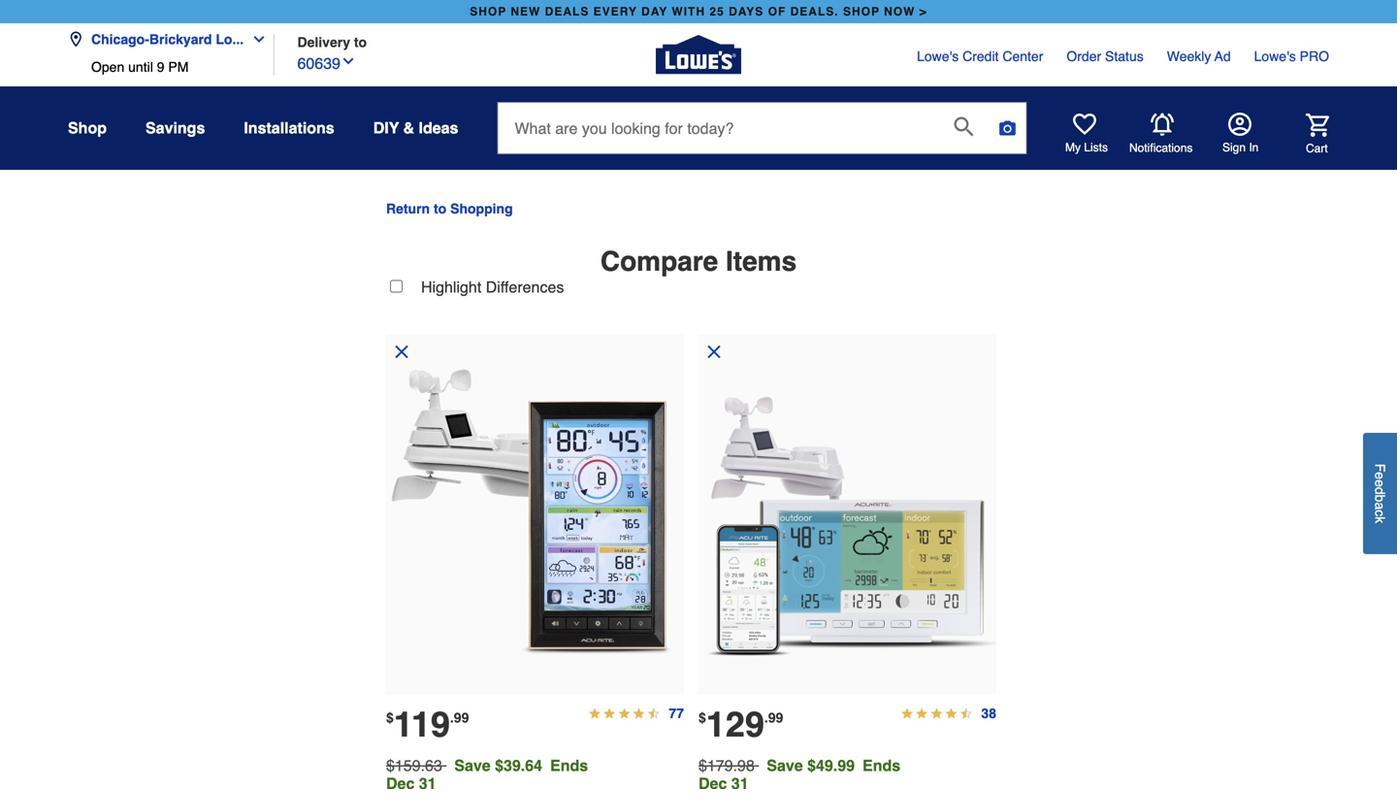Task type: vqa. For each thing, say whether or not it's contained in the screenshot.
the My
yes



Task type: describe. For each thing, give the bounding box(es) containing it.
6 4.5 out of 5 stars element from the left
[[902, 708, 913, 719]]

search image
[[955, 117, 974, 136]]

compare
[[601, 246, 718, 277]]

chevron down image inside chicago-brickyard lo... button
[[244, 32, 267, 47]]

2 shop from the left
[[843, 5, 880, 18]]

my lists
[[1066, 141, 1108, 154]]

a
[[1373, 502, 1389, 510]]

diy & ideas button
[[373, 111, 459, 146]]

8 4.5 out of 5 stars image from the left
[[961, 708, 972, 719]]

9
[[157, 59, 165, 75]]

lowe's pro link
[[1255, 47, 1330, 66]]

installations
[[244, 119, 335, 137]]

ends for 119
[[550, 757, 588, 775]]

in
[[1250, 141, 1259, 154]]

&
[[403, 119, 415, 137]]

2 e from the top
[[1373, 479, 1389, 487]]

save $39.64 ends
[[455, 757, 588, 775]]

weekly ad link
[[1167, 47, 1231, 66]]

lo...
[[216, 32, 244, 47]]

savings button
[[146, 111, 205, 146]]

$39.64
[[495, 757, 543, 775]]

6 4.5 out of 5 stars image from the left
[[931, 708, 943, 719]]

119
[[394, 705, 450, 745]]

diy & ideas
[[373, 119, 459, 137]]

center
[[1003, 49, 1044, 64]]

new
[[511, 5, 541, 18]]

status
[[1106, 49, 1144, 64]]

brickyard
[[149, 32, 212, 47]]

$159.63
[[386, 757, 442, 775]]

differences
[[486, 278, 564, 296]]

day
[[642, 5, 668, 18]]

10 4.5 out of 5 stars element from the left
[[961, 708, 972, 719]]

order status
[[1067, 49, 1144, 64]]

1 e from the top
[[1373, 472, 1389, 479]]

d
[[1373, 487, 1389, 495]]

credit
[[963, 49, 999, 64]]

60639
[[298, 54, 341, 72]]

order
[[1067, 49, 1102, 64]]

k
[[1373, 516, 1389, 523]]

shopping
[[450, 201, 513, 216]]

lowe's home improvement notification center image
[[1151, 113, 1174, 136]]

shop
[[68, 119, 107, 137]]

60639 button
[[298, 50, 356, 75]]

f e e d b a c k
[[1373, 464, 1389, 523]]

diy
[[373, 119, 399, 137]]

weekly
[[1167, 49, 1212, 64]]

save for 119
[[455, 757, 491, 775]]

deals
[[545, 5, 590, 18]]

to for delivery
[[354, 34, 367, 50]]

no image
[[705, 342, 724, 361]]

2 4.5 out of 5 stars element from the left
[[604, 708, 616, 719]]

highlight
[[421, 278, 482, 296]]

c
[[1373, 510, 1389, 516]]

sign
[[1223, 141, 1246, 154]]

ideas
[[419, 119, 459, 137]]

25
[[710, 5, 725, 18]]

days
[[729, 5, 764, 18]]

cart
[[1306, 141, 1329, 155]]

return
[[386, 201, 430, 216]]

$ 129 . 99
[[699, 705, 784, 745]]

5 4.5 out of 5 stars image from the left
[[648, 708, 660, 719]]

99 for 119
[[454, 710, 469, 726]]

lowe's credit center
[[917, 49, 1044, 64]]

with
[[672, 5, 706, 18]]

order status link
[[1067, 47, 1144, 66]]

my
[[1066, 141, 1081, 154]]

return to shopping link
[[386, 201, 513, 216]]

deals.
[[791, 5, 839, 18]]

1 shop from the left
[[470, 5, 507, 18]]



Task type: locate. For each thing, give the bounding box(es) containing it.
lowe's home improvement lists image
[[1074, 113, 1097, 136]]

0 horizontal spatial ends
[[550, 757, 588, 775]]

Search Query text field
[[498, 103, 939, 153]]

1 horizontal spatial shop
[[843, 5, 880, 18]]

save $49.99 ends
[[767, 757, 901, 775]]

to
[[354, 34, 367, 50], [434, 201, 447, 216]]

$ for 129
[[699, 710, 706, 726]]

$ inside the $ 119 . 99
[[386, 710, 394, 726]]

lowe's left credit
[[917, 49, 959, 64]]

sign in
[[1223, 141, 1259, 154]]

0 horizontal spatial lowe's
[[917, 49, 959, 64]]

shop
[[470, 5, 507, 18], [843, 5, 880, 18]]

location image
[[68, 32, 83, 47]]

2 ends from the left
[[863, 757, 901, 775]]

1 4.5 out of 5 stars image from the left
[[902, 708, 913, 719]]

highlight differences
[[421, 278, 564, 296]]

open until 9 pm
[[91, 59, 189, 75]]

. inside $ 129 . 99
[[765, 710, 769, 726]]

99 right "119"
[[454, 710, 469, 726]]

2 4.5 out of 5 stars image from the left
[[917, 708, 928, 719]]

.
[[450, 710, 454, 726], [765, 710, 769, 726]]

ends right $49.99
[[863, 757, 901, 775]]

None checkbox
[[390, 280, 403, 293]]

to right delivery
[[354, 34, 367, 50]]

to right return
[[434, 201, 447, 216]]

2 4.5 out of 5 stars image from the left
[[604, 708, 616, 719]]

99
[[454, 710, 469, 726], [769, 710, 784, 726]]

delivery to
[[298, 34, 367, 50]]

save left "$39.64"
[[455, 757, 491, 775]]

129
[[706, 705, 765, 745]]

save left $49.99
[[767, 757, 803, 775]]

lists
[[1085, 141, 1108, 154]]

0 vertical spatial chevron down image
[[244, 32, 267, 47]]

$ for 119
[[386, 710, 394, 726]]

9 4.5 out of 5 stars element from the left
[[946, 708, 958, 719]]

. for 119
[[450, 710, 454, 726]]

99 for 129
[[769, 710, 784, 726]]

e up b
[[1373, 479, 1389, 487]]

2 product image image from the left
[[699, 366, 997, 664]]

1 vertical spatial to
[[434, 201, 447, 216]]

lowe's home improvement cart image
[[1306, 113, 1330, 137]]

0 horizontal spatial shop
[[470, 5, 507, 18]]

shop left new
[[470, 5, 507, 18]]

1 horizontal spatial to
[[434, 201, 447, 216]]

0 horizontal spatial to
[[354, 34, 367, 50]]

1 4.5 out of 5 stars element from the left
[[589, 708, 601, 719]]

chevron down image
[[244, 32, 267, 47], [341, 53, 356, 69]]

77
[[669, 706, 684, 721]]

1 . from the left
[[450, 710, 454, 726]]

0 horizontal spatial save
[[455, 757, 491, 775]]

99 inside the $ 119 . 99
[[454, 710, 469, 726]]

1 horizontal spatial 4.5 out of 5 stars image
[[917, 708, 928, 719]]

4 4.5 out of 5 stars element from the left
[[633, 708, 645, 719]]

1 lowe's from the left
[[917, 49, 959, 64]]

b
[[1373, 495, 1389, 502]]

99 right 129
[[769, 710, 784, 726]]

to for return
[[434, 201, 447, 216]]

every
[[594, 5, 638, 18]]

4.5 out of 5 stars image
[[589, 708, 601, 719], [604, 708, 616, 719], [619, 708, 630, 719], [633, 708, 645, 719], [648, 708, 660, 719], [931, 708, 943, 719], [946, 708, 958, 719], [961, 708, 972, 719]]

$ right 77
[[699, 710, 706, 726]]

lowe's credit center link
[[917, 47, 1044, 66]]

1 $ from the left
[[386, 710, 394, 726]]

chevron down image down delivery to
[[341, 53, 356, 69]]

1 product image image from the left
[[386, 366, 684, 664]]

3 4.5 out of 5 stars image from the left
[[619, 708, 630, 719]]

2 save from the left
[[767, 757, 803, 775]]

of
[[768, 5, 787, 18]]

chicago-brickyard lo... button
[[68, 20, 275, 59]]

pm
[[168, 59, 189, 75]]

e
[[1373, 472, 1389, 479], [1373, 479, 1389, 487]]

ends right "$39.64"
[[550, 757, 588, 775]]

product image image
[[386, 366, 684, 664], [699, 366, 997, 664]]

2 $ from the left
[[699, 710, 706, 726]]

0 vertical spatial to
[[354, 34, 367, 50]]

f
[[1373, 464, 1389, 472]]

1 horizontal spatial lowe's
[[1255, 49, 1297, 64]]

1 horizontal spatial chevron down image
[[341, 53, 356, 69]]

99 inside $ 129 . 99
[[769, 710, 784, 726]]

lowe's pro
[[1255, 49, 1330, 64]]

>
[[920, 5, 928, 18]]

$
[[386, 710, 394, 726], [699, 710, 706, 726]]

1 save from the left
[[455, 757, 491, 775]]

7 4.5 out of 5 stars element from the left
[[917, 708, 928, 719]]

1 99 from the left
[[454, 710, 469, 726]]

1 horizontal spatial ends
[[863, 757, 901, 775]]

1 4.5 out of 5 stars image from the left
[[589, 708, 601, 719]]

38
[[982, 706, 997, 721]]

1 horizontal spatial 99
[[769, 710, 784, 726]]

items
[[726, 246, 797, 277]]

0 horizontal spatial 4.5 out of 5 stars image
[[902, 708, 913, 719]]

lowe's home improvement logo image
[[656, 12, 742, 98]]

5 4.5 out of 5 stars element from the left
[[648, 708, 660, 719]]

2 99 from the left
[[769, 710, 784, 726]]

lowe's home improvement account image
[[1229, 113, 1252, 136]]

my lists link
[[1066, 113, 1108, 155]]

1 horizontal spatial product image image
[[699, 366, 997, 664]]

4.5 out of 5 stars image
[[902, 708, 913, 719], [917, 708, 928, 719]]

until
[[128, 59, 153, 75]]

return to shopping
[[386, 201, 513, 216]]

product image image for no image
[[386, 366, 684, 664]]

$ up $159.63
[[386, 710, 394, 726]]

0 horizontal spatial .
[[450, 710, 454, 726]]

2 lowe's from the left
[[1255, 49, 1297, 64]]

chevron down image inside 60639 button
[[341, 53, 356, 69]]

. for 129
[[765, 710, 769, 726]]

$ inside $ 129 . 99
[[699, 710, 706, 726]]

notifications
[[1130, 141, 1193, 155]]

weekly ad
[[1167, 49, 1231, 64]]

3 4.5 out of 5 stars element from the left
[[619, 708, 630, 719]]

ad
[[1215, 49, 1231, 64]]

0 horizontal spatial product image image
[[386, 366, 684, 664]]

lowe's
[[917, 49, 959, 64], [1255, 49, 1297, 64]]

open
[[91, 59, 124, 75]]

pro
[[1300, 49, 1330, 64]]

1 horizontal spatial $
[[699, 710, 706, 726]]

cart button
[[1279, 113, 1330, 156]]

installations button
[[244, 111, 335, 146]]

no image
[[392, 342, 412, 361]]

lowe's left pro
[[1255, 49, 1297, 64]]

ends
[[550, 757, 588, 775], [863, 757, 901, 775]]

1 vertical spatial chevron down image
[[341, 53, 356, 69]]

save
[[455, 757, 491, 775], [767, 757, 803, 775]]

chevron down image left delivery
[[244, 32, 267, 47]]

8 4.5 out of 5 stars element from the left
[[931, 708, 943, 719]]

1 ends from the left
[[550, 757, 588, 775]]

0 horizontal spatial chevron down image
[[244, 32, 267, 47]]

chicago-
[[91, 32, 149, 47]]

1 horizontal spatial .
[[765, 710, 769, 726]]

lowe's for lowe's credit center
[[917, 49, 959, 64]]

ends for 129
[[863, 757, 901, 775]]

chicago-brickyard lo...
[[91, 32, 244, 47]]

shop left now
[[843, 5, 880, 18]]

f e e d b a c k button
[[1364, 433, 1398, 554]]

e up the d on the right bottom of page
[[1373, 472, 1389, 479]]

lowe's for lowe's pro
[[1255, 49, 1297, 64]]

7 4.5 out of 5 stars image from the left
[[946, 708, 958, 719]]

4 4.5 out of 5 stars image from the left
[[633, 708, 645, 719]]

savings
[[146, 119, 205, 137]]

now
[[884, 5, 916, 18]]

shop button
[[68, 111, 107, 146]]

delivery
[[298, 34, 350, 50]]

$ 119 . 99
[[386, 705, 469, 745]]

. inside the $ 119 . 99
[[450, 710, 454, 726]]

save for 129
[[767, 757, 803, 775]]

shop new deals every day with 25 days of deals. shop now > link
[[466, 0, 932, 23]]

$179.98
[[699, 757, 755, 775]]

sign in button
[[1223, 113, 1259, 155]]

4.5 out of 5 stars element
[[589, 708, 601, 719], [604, 708, 616, 719], [619, 708, 630, 719], [633, 708, 645, 719], [648, 708, 660, 719], [902, 708, 913, 719], [917, 708, 928, 719], [931, 708, 943, 719], [946, 708, 958, 719], [961, 708, 972, 719]]

product image image for no icon
[[699, 366, 997, 664]]

$49.99
[[808, 757, 855, 775]]

1 horizontal spatial save
[[767, 757, 803, 775]]

shop new deals every day with 25 days of deals. shop now >
[[470, 5, 928, 18]]

compare items
[[601, 246, 797, 277]]

0 horizontal spatial $
[[386, 710, 394, 726]]

None search field
[[497, 102, 1027, 172]]

2 . from the left
[[765, 710, 769, 726]]

camera image
[[998, 118, 1018, 138]]

0 horizontal spatial 99
[[454, 710, 469, 726]]



